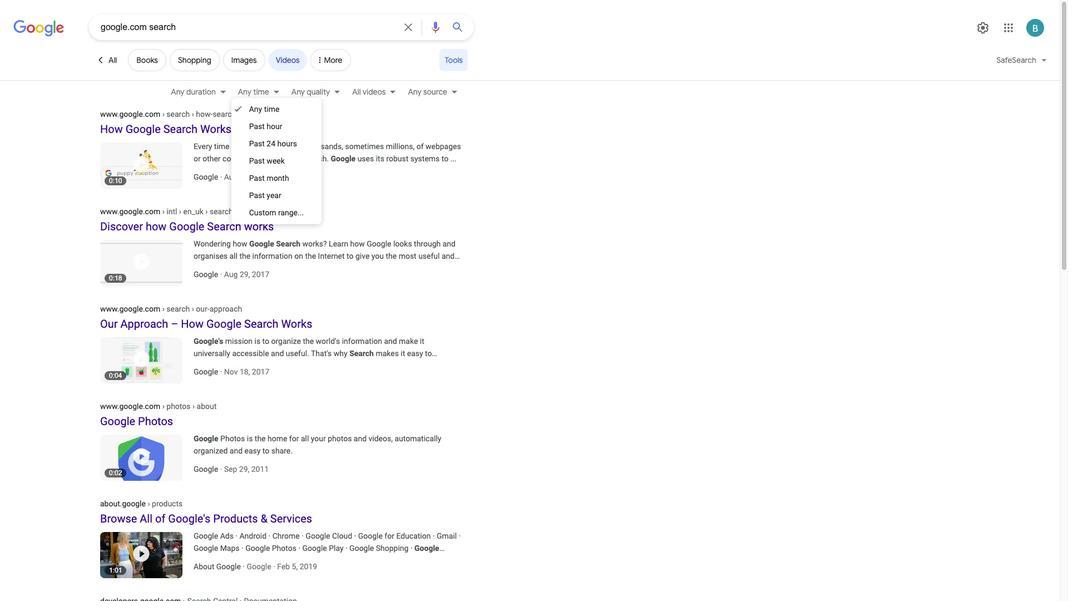 Task type: describe. For each thing, give the bounding box(es) containing it.
how-
[[196, 110, 213, 119]]

google down maps
[[216, 562, 241, 571]]

, there are thousands, sometimes millions, of webpages or other content that might be a match.
[[194, 142, 461, 163]]

all for all videos
[[353, 87, 361, 97]]

any inside radio item
[[249, 105, 262, 114]]

past for past year
[[249, 191, 265, 200]]

universally
[[194, 349, 230, 358]]

any quality button
[[285, 86, 346, 98]]

› inside › products text field
[[148, 499, 150, 508]]

mission
[[225, 337, 253, 346]]

google down android
[[246, 544, 270, 553]]

search inside text box
[[210, 207, 233, 216]]

google up google search
[[306, 532, 330, 541]]

any time inside radio item
[[249, 105, 280, 114]]

photos inside google ads · android · chrome · google cloud · google for education · gmail · google maps · google photos · google play · google shopping ·
[[272, 544, 297, 553]]

relevant ...
[[194, 264, 229, 273]]

en_uk
[[183, 207, 204, 216]]

your
[[311, 434, 326, 443]]

wondering
[[194, 239, 231, 248]]

google left feb
[[247, 562, 271, 571]]

google down 'www.google.com › photos › about'
[[100, 415, 135, 428]]

make
[[399, 337, 418, 346]]

· right ...
[[243, 562, 245, 571]]

cloud
[[332, 532, 352, 541]]

videos,
[[369, 434, 393, 443]]

any duration button
[[171, 86, 231, 98]]

all link
[[89, 49, 125, 71]]

› up how google search works on the top of the page
[[162, 110, 165, 119]]

5,
[[292, 562, 298, 571]]

› left our-
[[192, 305, 194, 313]]

and right through
[[443, 239, 456, 248]]

and down the organize
[[271, 349, 284, 358]]

search right "why"
[[350, 349, 374, 358]]

all videos button
[[346, 86, 402, 98]]

maps
[[220, 544, 240, 553]]

its
[[376, 154, 385, 163]]

google photos
[[100, 415, 173, 428]]

0 horizontal spatial how
[[100, 122, 123, 136]]

29, for discover how google search works
[[240, 270, 250, 279]]

there
[[273, 142, 291, 151]]

shopping link
[[170, 49, 220, 71]]

year
[[267, 191, 281, 200]]

google down the universally
[[194, 367, 218, 376]]

discover how google search works
[[100, 220, 274, 233]]

0 horizontal spatial of
[[155, 512, 166, 526]]

any time button
[[231, 86, 285, 98]]

it inside makes it easy to discover a broad range ...
[[401, 349, 405, 358]]

› up approach
[[162, 305, 165, 313]]

works inside text field
[[238, 110, 259, 119]]

all inside works? learn how google looks through and organises all the information on the internet to give you the most useful and relevant ...
[[230, 252, 238, 261]]

0 vertical spatial shopping
[[178, 55, 211, 65]]

how inside works? learn how google looks through and organises all the information on the internet to give you the most useful and relevant ...
[[350, 239, 365, 248]]

seconds)
[[224, 95, 256, 105]]

and up makes
[[384, 337, 397, 346]]

google down 'en_uk' at the left top of the page
[[169, 220, 205, 233]]

products
[[213, 512, 258, 526]]

www.google.com › photos › about
[[100, 402, 217, 411]]

any duration
[[171, 87, 216, 97]]

google down custom
[[249, 239, 274, 248]]

1:01 link
[[100, 530, 194, 578]]

organized
[[194, 446, 228, 455]]

› left intl on the top left
[[162, 207, 165, 216]]

looks
[[394, 239, 412, 248]]

past year link
[[231, 187, 322, 204]]

1:01
[[109, 567, 122, 574]]

aug for works
[[224, 173, 238, 181]]

· right android
[[269, 532, 271, 541]]

be
[[288, 154, 297, 163]]

any source button
[[402, 86, 463, 98]]

the down wondering how google search
[[240, 252, 251, 261]]

· down the other
[[220, 173, 222, 181]]

images link
[[223, 49, 265, 71]]

www.google.com for our
[[100, 305, 160, 313]]

any time inside popup button
[[238, 87, 269, 97]]

2 vertical spatial time
[[214, 142, 230, 151]]

might
[[267, 154, 286, 163]]

photos is the home for all your photos and videos, automatically organized and easy to share.
[[194, 434, 442, 455]]

about google · google · feb 5, 2019
[[194, 562, 317, 571]]

www.google.com › search › our-approach
[[100, 305, 242, 313]]

webpages
[[426, 142, 461, 151]]

google image
[[13, 20, 65, 37]]

· right play
[[346, 544, 348, 553]]

source
[[424, 87, 448, 97]]

information inside mission is to organize the world's information and make it universally accessible and useful. that's why
[[342, 337, 382, 346]]

google inside works? learn how google looks through and organises all the information on the internet to give you the most useful and relevant ...
[[367, 239, 392, 248]]

› right 'en_uk' at the left top of the page
[[206, 207, 208, 216]]

www.google.com for how
[[100, 110, 160, 119]]

2011
[[251, 465, 269, 474]]

› left about
[[193, 402, 195, 411]]

any source
[[408, 87, 448, 97]]

1 horizontal spatial how
[[181, 317, 204, 331]]

millions,
[[386, 142, 415, 151]]

robust
[[387, 154, 409, 163]]

· down chrome
[[299, 544, 301, 553]]

and left videos,
[[354, 434, 367, 443]]

share.
[[272, 446, 293, 455]]

google · aug 29, 2017
[[194, 270, 270, 279]]

custom
[[249, 208, 276, 217]]

0:04 link
[[100, 335, 194, 384]]

google down the other
[[194, 173, 218, 181]]

chrome
[[273, 532, 300, 541]]

for inside google ads · android · chrome · google cloud · google for education · gmail · google maps · google photos · google play · google shopping ·
[[385, 532, 395, 541]]

29, for google photos
[[239, 465, 250, 474]]

nov
[[224, 367, 238, 376]]

0 vertical spatial you
[[232, 142, 244, 151]]

· right chrome
[[302, 532, 304, 541]]

clear image
[[402, 15, 415, 40]]

photos inside photos is the home for all your photos and videos, automatically organized and easy to share.
[[220, 434, 245, 443]]

· down "organises"
[[220, 270, 222, 279]]

to inside makes it easy to discover a broad range ...
[[425, 349, 432, 358]]

› left custom
[[235, 207, 237, 216]]

› photos › about text field
[[160, 402, 217, 411]]

› intl › en_uk › search › howsearchworks text field
[[160, 207, 298, 216]]

www.google.com › intl › en_uk › search › howsearchworks
[[100, 207, 298, 216]]

range ...
[[253, 361, 281, 370]]

works?
[[303, 239, 327, 248]]

world's
[[316, 337, 340, 346]]

search up mission
[[244, 317, 279, 331]]

discover
[[100, 220, 143, 233]]

google · aug 16, 2021
[[194, 173, 270, 181]]

tools
[[445, 55, 463, 65]]

search-
[[213, 110, 238, 119]]

(0.32
[[204, 95, 222, 105]]

hour
[[267, 122, 283, 131]]

any for any time popup button
[[238, 87, 252, 97]]

is for our approach – how google search works
[[255, 337, 261, 346]]

google up the organized
[[194, 434, 219, 443]]

search up on
[[276, 239, 301, 248]]

› search › our-approach text field
[[160, 305, 242, 313]]

and up google · sep 29, 2011
[[230, 446, 243, 455]]

through
[[414, 239, 441, 248]]

or
[[194, 154, 201, 163]]

tools button
[[440, 49, 468, 71]]

the inside photos is the home for all your photos and videos, automatically organized and easy to share.
[[255, 434, 266, 443]]

any for any source popup button
[[408, 87, 422, 97]]

easy inside makes it easy to discover a broad range ...
[[407, 349, 423, 358]]

our approach – how google search works
[[100, 317, 313, 331]]

photos inside › photos › about text field
[[167, 402, 191, 411]]

education
[[397, 532, 431, 541]]

0 vertical spatial google's
[[194, 337, 223, 346]]

google left uses
[[331, 154, 356, 163]]

the right on
[[305, 252, 316, 261]]

all inside photos is the home for all your photos and videos, automatically organized and easy to share.
[[301, 434, 309, 443]]

0:10 link
[[100, 140, 194, 189]]

0 vertical spatial photos
[[138, 415, 173, 428]]

past hour link
[[231, 118, 322, 135]]

all videos
[[353, 87, 386, 97]]

none text field › photos › about
[[100, 401, 217, 411]]

useful.
[[286, 349, 309, 358]]

google down cloud
[[350, 544, 374, 553]]

· left sep
[[220, 465, 222, 474]]

· right cloud
[[354, 532, 356, 541]]

18,
[[240, 367, 250, 376]]

organises
[[194, 252, 228, 261]]

search down › intl › en_uk › search › howsearchworks text field
[[207, 220, 241, 233]]



Task type: vqa. For each thing, say whether or not it's contained in the screenshot.
THE "TUE, JAN 9" 'element'
no



Task type: locate. For each thing, give the bounding box(es) containing it.
books
[[137, 55, 158, 65]]

services
[[270, 512, 312, 526]]

1 horizontal spatial information
[[342, 337, 382, 346]]

any time radio item
[[231, 101, 322, 118]]

1 vertical spatial is
[[247, 434, 253, 443]]

· left feb
[[273, 562, 275, 571]]

1 vertical spatial photos
[[328, 434, 352, 443]]

google · nov 18, 2017
[[194, 367, 270, 376]]

a inside , there are thousands, sometimes millions, of webpages or other content that might be a match.
[[299, 154, 303, 163]]

0 vertical spatial all
[[230, 252, 238, 261]]

to ...
[[442, 154, 457, 163]]

all down wondering how google search
[[230, 252, 238, 261]]

any for any quality popup button
[[292, 87, 305, 97]]

1 vertical spatial time
[[264, 105, 280, 114]]

5 past from the top
[[249, 191, 265, 200]]

google up 2019
[[303, 544, 327, 553]]

2019
[[300, 562, 317, 571]]

none text field containing about.google
[[100, 499, 183, 508]]

broad
[[231, 361, 251, 370]]

none text field › search › our-approach
[[100, 304, 242, 313]]

images
[[232, 55, 257, 65]]

0:10
[[109, 177, 122, 185]]

how right wondering
[[233, 239, 248, 248]]

ads
[[220, 532, 234, 541]]

1 horizontal spatial photos
[[328, 434, 352, 443]]

the left home
[[255, 434, 266, 443]]

None text field
[[100, 207, 298, 216], [181, 597, 297, 601], [181, 597, 297, 601]]

1 vertical spatial 2017
[[252, 367, 270, 376]]

0 vertical spatial photos
[[167, 402, 191, 411]]

it right make
[[420, 337, 425, 346]]

none text field for google
[[100, 109, 259, 119]]

browse all of google's products & services
[[100, 512, 312, 526]]

videos
[[276, 55, 300, 65]]

· right gmail
[[459, 532, 461, 541]]

search down www.google.com › search › how-search-works
[[163, 122, 198, 136]]

1 horizontal spatial you
[[372, 252, 384, 261]]

that's
[[311, 349, 332, 358]]

search by voice image
[[429, 21, 443, 34]]

works down › search › how-search-works text field
[[200, 122, 232, 136]]

past up past year
[[249, 174, 265, 183]]

any for the any duration popup button
[[171, 87, 185, 97]]

0 horizontal spatial photos
[[138, 415, 173, 428]]

2 horizontal spatial how
[[350, 239, 365, 248]]

is inside mission is to organize the world's information and make it universally accessible and useful. that's why
[[255, 337, 261, 346]]

photos down 'www.google.com › photos › about'
[[138, 415, 173, 428]]

google down the organized
[[194, 465, 218, 474]]

0 vertical spatial time
[[253, 87, 269, 97]]

time inside popup button
[[253, 87, 269, 97]]

works
[[238, 110, 259, 119], [244, 220, 274, 233]]

products
[[152, 499, 183, 508]]

more button
[[310, 49, 351, 76]]

any down any time popup button
[[249, 105, 262, 114]]

1 vertical spatial a
[[225, 361, 229, 370]]

past week
[[249, 156, 285, 165]]

1 vertical spatial of
[[155, 512, 166, 526]]

0 horizontal spatial is
[[247, 434, 253, 443]]

None search field
[[0, 14, 474, 40]]

photos up the organized
[[220, 434, 245, 443]]

0 horizontal spatial how
[[146, 220, 167, 233]]

0 horizontal spatial all
[[230, 252, 238, 261]]

past inside past year link
[[249, 191, 265, 200]]

1 past from the top
[[249, 122, 265, 131]]

it down make
[[401, 349, 405, 358]]

4 past from the top
[[249, 174, 265, 183]]

1 horizontal spatial of
[[417, 142, 424, 151]]

0 vertical spatial a
[[299, 154, 303, 163]]

2 horizontal spatial photos
[[272, 544, 297, 553]]

past for past hour
[[249, 122, 265, 131]]

photos down chrome
[[272, 544, 297, 553]]

0 horizontal spatial photos
[[167, 402, 191, 411]]

0 horizontal spatial works
[[200, 122, 232, 136]]

match.
[[305, 154, 329, 163]]

1 vertical spatial works
[[281, 317, 313, 331]]

menu
[[231, 98, 322, 224]]

easy down make
[[407, 349, 423, 358]]

any left quality
[[292, 87, 305, 97]]

0 vertical spatial 2017
[[252, 270, 270, 279]]

google up 0:10 link
[[126, 122, 161, 136]]

2017 for google
[[252, 367, 270, 376]]

to inside mission is to organize the world's information and make it universally accessible and useful. that's why
[[263, 337, 269, 346]]

past inside past week link
[[249, 156, 265, 165]]

0 vertical spatial all
[[109, 55, 117, 65]]

24
[[267, 139, 276, 148]]

you up content
[[232, 142, 244, 151]]

1 horizontal spatial works
[[281, 317, 313, 331]]

google's up the universally
[[194, 337, 223, 346]]

gmail
[[437, 532, 457, 541]]

google's down products
[[168, 512, 211, 526]]

www.google.com › search › how-search-works
[[100, 110, 259, 119]]

google ads · android · chrome · google cloud · google for education · gmail · google maps · google photos · google play · google shopping ·
[[194, 532, 461, 553]]

month
[[267, 174, 289, 183]]

1 vertical spatial you
[[372, 252, 384, 261]]

1 horizontal spatial it
[[420, 337, 425, 346]]

· right maps
[[242, 544, 244, 553]]

shopping
[[178, 55, 211, 65], [376, 544, 409, 553]]

0 horizontal spatial it
[[401, 349, 405, 358]]

1 vertical spatial all
[[353, 87, 361, 97]]

safesearch
[[997, 55, 1037, 65]]

custom range...
[[249, 208, 304, 217]]

0 horizontal spatial easy
[[245, 446, 261, 455]]

0 horizontal spatial for
[[289, 434, 299, 443]]

1 horizontal spatial is
[[255, 337, 261, 346]]

any time up any time radio item at the left top of page
[[238, 87, 269, 97]]

1 vertical spatial information
[[342, 337, 382, 346]]

approach
[[210, 305, 242, 313]]

how down intl on the top left
[[146, 220, 167, 233]]

www.google.com inside › search › how-search-works text field
[[100, 110, 160, 119]]

1 horizontal spatial a
[[299, 154, 303, 163]]

videos
[[363, 87, 386, 97]]

past for past week
[[249, 156, 265, 165]]

0 vertical spatial works
[[238, 110, 259, 119]]

you inside works? learn how google looks through and organises all the information on the internet to give you the most useful and relevant ...
[[372, 252, 384, 261]]

all for all
[[109, 55, 117, 65]]

3 www.google.com from the top
[[100, 305, 160, 313]]

2017 right 18,
[[252, 367, 270, 376]]

search up –
[[167, 305, 190, 313]]

easy inside photos is the home for all your photos and videos, automatically organized and easy to share.
[[245, 446, 261, 455]]

for right home
[[289, 434, 299, 443]]

all down about.google › products
[[140, 512, 153, 526]]

a inside makes it easy to discover a broad range ...
[[225, 361, 229, 370]]

easy
[[407, 349, 423, 358], [245, 446, 261, 455]]

past inside past month link
[[249, 174, 265, 183]]

search right 'en_uk' at the left top of the page
[[210, 207, 233, 216]]

1 horizontal spatial shopping
[[376, 544, 409, 553]]

all left your
[[301, 434, 309, 443]]

search up that
[[246, 142, 269, 151]]

none text field for approach
[[100, 304, 242, 313]]

1 aug from the top
[[224, 173, 238, 181]]

1 vertical spatial how
[[181, 317, 204, 331]]

none text field for photos
[[100, 401, 217, 411]]

to up the accessible on the left bottom
[[263, 337, 269, 346]]

none text field › search › how-search-works
[[100, 109, 259, 119]]

2 horizontal spatial all
[[353, 87, 361, 97]]

works down custom
[[244, 220, 274, 233]]

› up google photos
[[162, 402, 165, 411]]

0 vertical spatial aug
[[224, 173, 238, 181]]

› right intl on the top left
[[179, 207, 182, 216]]

0 horizontal spatial shopping
[[178, 55, 211, 65]]

past
[[249, 122, 265, 131], [249, 139, 265, 148], [249, 156, 265, 165], [249, 174, 265, 183], [249, 191, 265, 200]]

0 vertical spatial information
[[252, 252, 293, 261]]

29,
[[240, 270, 250, 279], [239, 465, 250, 474]]

1 horizontal spatial all
[[140, 512, 153, 526]]

menu containing any time
[[231, 98, 322, 224]]

0 horizontal spatial you
[[232, 142, 244, 151]]

and right useful
[[442, 252, 455, 261]]

2 2017 from the top
[[252, 367, 270, 376]]

0 vertical spatial any time
[[238, 87, 269, 97]]

search
[[167, 110, 190, 119], [246, 142, 269, 151], [210, 207, 233, 216], [167, 305, 190, 313]]

2 past from the top
[[249, 139, 265, 148]]

www.google.com for google
[[100, 402, 160, 411]]

any time up past hour
[[249, 105, 280, 114]]

all left videos
[[353, 87, 361, 97]]

29, right sep
[[239, 465, 250, 474]]

None text field
[[100, 109, 259, 119], [100, 304, 242, 313], [100, 401, 217, 411], [100, 499, 183, 508], [100, 596, 297, 601], [100, 596, 297, 601]]

the left most
[[386, 252, 397, 261]]

1 vertical spatial shopping
[[376, 544, 409, 553]]

none text field containing www.google.com
[[100, 207, 298, 216]]

past left hour
[[249, 122, 265, 131]]

0 vertical spatial works
[[200, 122, 232, 136]]

organize
[[271, 337, 301, 346]]

any left source
[[408, 87, 422, 97]]

shopping up the any duration
[[178, 55, 211, 65]]

past left ,
[[249, 139, 265, 148]]

makes it easy to discover a broad range ...
[[194, 349, 432, 370]]

aug for search
[[224, 270, 238, 279]]

to inside works? learn how google looks through and organises all the information on the internet to give you the most useful and relevant ...
[[347, 252, 354, 261]]

how up give
[[350, 239, 365, 248]]

sep
[[224, 465, 237, 474]]

all inside all videos dropdown button
[[353, 87, 361, 97]]

aug left the 16,
[[224, 173, 238, 181]]

how for wondering
[[233, 239, 248, 248]]

0 vertical spatial 29,
[[240, 270, 250, 279]]

photos
[[138, 415, 173, 428], [220, 434, 245, 443], [272, 544, 297, 553]]

0 horizontal spatial all
[[109, 55, 117, 65]]

hours
[[278, 139, 297, 148]]

is for google photos
[[247, 434, 253, 443]]

0 vertical spatial of
[[417, 142, 424, 151]]

photos left about
[[167, 402, 191, 411]]

thousands,
[[305, 142, 343, 151]]

past up 2021
[[249, 156, 265, 165]]

it
[[420, 337, 425, 346], [401, 349, 405, 358]]

search up how google search works on the top of the page
[[167, 110, 190, 119]]

howsearchworks
[[239, 207, 298, 216]]

is up the accessible on the left bottom
[[255, 337, 261, 346]]

1 vertical spatial photos
[[220, 434, 245, 443]]

all
[[230, 252, 238, 261], [301, 434, 309, 443]]

safesearch button
[[991, 49, 1054, 76]]

2 vertical spatial photos
[[272, 544, 297, 553]]

android
[[240, 532, 267, 541]]

past for past month
[[249, 174, 265, 183]]

www.google.com inside › search › our-approach text field
[[100, 305, 160, 313]]

3 past from the top
[[249, 156, 265, 165]]

is left home
[[247, 434, 253, 443]]

about
[[197, 402, 217, 411]]

0 vertical spatial it
[[420, 337, 425, 346]]

2 vertical spatial all
[[140, 512, 153, 526]]

1 2017 from the top
[[252, 270, 270, 279]]

any up search-
[[238, 87, 252, 97]]

easy up 2011 on the bottom left of the page
[[245, 446, 261, 455]]

about
[[194, 562, 214, 571]]

information up "why"
[[342, 337, 382, 346]]

1 vertical spatial 29,
[[239, 465, 250, 474]]

google search
[[194, 544, 440, 565]]

1 horizontal spatial how
[[233, 239, 248, 248]]

› search › how-search-works text field
[[160, 110, 259, 119]]

1 vertical spatial works
[[244, 220, 274, 233]]

past hour
[[249, 122, 283, 131]]

www.google.com for discover
[[100, 207, 160, 216]]

google's
[[194, 337, 223, 346], [168, 512, 211, 526]]

Search search field
[[101, 21, 397, 35]]

4 www.google.com from the top
[[100, 402, 160, 411]]

· down education
[[411, 544, 413, 553]]

1 vertical spatial easy
[[245, 446, 261, 455]]

1 vertical spatial it
[[401, 349, 405, 358]]

1 vertical spatial for
[[385, 532, 395, 541]]

useful
[[419, 252, 440, 261]]

about.google › products
[[100, 499, 183, 508]]

wondering how google search
[[194, 239, 301, 248]]

custom range... menu item
[[249, 208, 304, 217]]

2 www.google.com from the top
[[100, 207, 160, 216]]

www.google.com up how google search works on the top of the page
[[100, 110, 160, 119]]

google inside google search
[[415, 544, 440, 553]]

www.google.com inside › photos › about text field
[[100, 402, 160, 411]]

play
[[329, 544, 344, 553]]

any quality
[[292, 87, 330, 97]]

› left how-
[[192, 110, 194, 119]]

it inside mission is to organize the world's information and make it universally accessible and useful. that's why
[[420, 337, 425, 346]]

works down seconds)
[[238, 110, 259, 119]]

google down education
[[415, 544, 440, 553]]

past year
[[249, 191, 281, 200]]

intl
[[167, 207, 177, 216]]

to left give
[[347, 252, 354, 261]]

shopping down education
[[376, 544, 409, 553]]

google right cloud
[[358, 532, 383, 541]]

none text field › products
[[100, 499, 183, 508]]

for inside photos is the home for all your photos and videos, automatically organized and easy to share.
[[289, 434, 299, 443]]

google down browse all of google's products & services
[[194, 532, 218, 541]]

time up any time radio item at the left top of page
[[253, 87, 269, 97]]

you right give
[[372, 252, 384, 261]]

0 vertical spatial easy
[[407, 349, 423, 358]]

learn
[[329, 239, 349, 248]]

www.google.com inside › intl › en_uk › search › howsearchworks text box
[[100, 207, 160, 216]]

google down "approach"
[[207, 317, 242, 331]]

for
[[289, 434, 299, 443], [385, 532, 395, 541]]

1 horizontal spatial easy
[[407, 349, 423, 358]]

for left education
[[385, 532, 395, 541]]

photos inside photos is the home for all your photos and videos, automatically organized and easy to share.
[[328, 434, 352, 443]]

· left 'nov'
[[220, 367, 222, 376]]

,
[[269, 142, 271, 151]]

discover
[[194, 361, 223, 370]]

uses
[[358, 154, 374, 163]]

google up about
[[194, 544, 218, 553]]

works
[[200, 122, 232, 136], [281, 317, 313, 331]]

none text field › intl › en_uk › search › howsearchworks
[[100, 207, 298, 216]]

shopping inside google ads · android · chrome · google cloud · google for education · gmail · google maps · google photos · google play · google shopping ·
[[376, 544, 409, 553]]

www.google.com
[[100, 110, 160, 119], [100, 207, 160, 216], [100, 305, 160, 313], [100, 402, 160, 411]]

· left gmail
[[433, 532, 435, 541]]

1 vertical spatial aug
[[224, 270, 238, 279]]

0 vertical spatial how
[[100, 122, 123, 136]]

1 vertical spatial all
[[301, 434, 309, 443]]

sometimes
[[345, 142, 384, 151]]

internet
[[318, 252, 345, 261]]

1 horizontal spatial all
[[301, 434, 309, 443]]

0:18
[[109, 274, 122, 282]]

mission is to organize the world's information and make it universally accessible and useful. that's why
[[194, 337, 425, 358]]

navigation containing any duration
[[0, 84, 1060, 102]]

0 horizontal spatial a
[[225, 361, 229, 370]]

of inside , there are thousands, sometimes millions, of webpages or other content that might be a match.
[[417, 142, 424, 151]]

is
[[255, 337, 261, 346], [247, 434, 253, 443]]

1 horizontal spatial for
[[385, 532, 395, 541]]

1 vertical spatial google's
[[168, 512, 211, 526]]

2 aug from the top
[[224, 270, 238, 279]]

0 horizontal spatial information
[[252, 252, 293, 261]]

information
[[252, 252, 293, 261], [342, 337, 382, 346]]

&
[[261, 512, 268, 526]]

a right be
[[299, 154, 303, 163]]

› products text field
[[146, 499, 183, 508]]

how for discover
[[146, 220, 167, 233]]

automatically
[[395, 434, 442, 443]]

time inside radio item
[[264, 105, 280, 114]]

1 www.google.com from the top
[[100, 110, 160, 119]]

a left broad
[[225, 361, 229, 370]]

past for past 24 hours
[[249, 139, 265, 148]]

more filters element
[[324, 55, 343, 65]]

...
[[218, 556, 226, 565]]

works up the organize
[[281, 317, 313, 331]]

makes
[[376, 349, 399, 358]]

1 horizontal spatial photos
[[220, 434, 245, 443]]

photos
[[167, 402, 191, 411], [328, 434, 352, 443]]

information inside works? learn how google looks through and organises all the information on the internet to give you the most useful and relevant ...
[[252, 252, 293, 261]]

is inside photos is the home for all your photos and videos, automatically organized and easy to share.
[[247, 434, 253, 443]]

1 vertical spatial any time
[[249, 105, 280, 114]]

www.google.com up google photos
[[100, 402, 160, 411]]

0 vertical spatial for
[[289, 434, 299, 443]]

every
[[194, 142, 212, 151]]

to inside photos is the home for all your photos and videos, automatically organized and easy to share.
[[263, 446, 270, 455]]

the inside mission is to organize the world's information and make it universally accessible and useful. that's why
[[303, 337, 314, 346]]

16,
[[240, 173, 250, 181]]

2017 for works
[[252, 270, 270, 279]]

all inside all link
[[109, 55, 117, 65]]

past inside past hour "link"
[[249, 122, 265, 131]]

0:02 link
[[100, 433, 194, 481]]

none text field for all
[[100, 499, 183, 508]]

all left books
[[109, 55, 117, 65]]

navigation
[[0, 84, 1060, 102]]

· right ads
[[236, 532, 238, 541]]

time
[[253, 87, 269, 97], [264, 105, 280, 114], [214, 142, 230, 151]]

quality
[[307, 87, 330, 97]]

0 vertical spatial is
[[255, 337, 261, 346]]

search inside google search
[[194, 556, 218, 565]]

google down "organises"
[[194, 270, 218, 279]]



